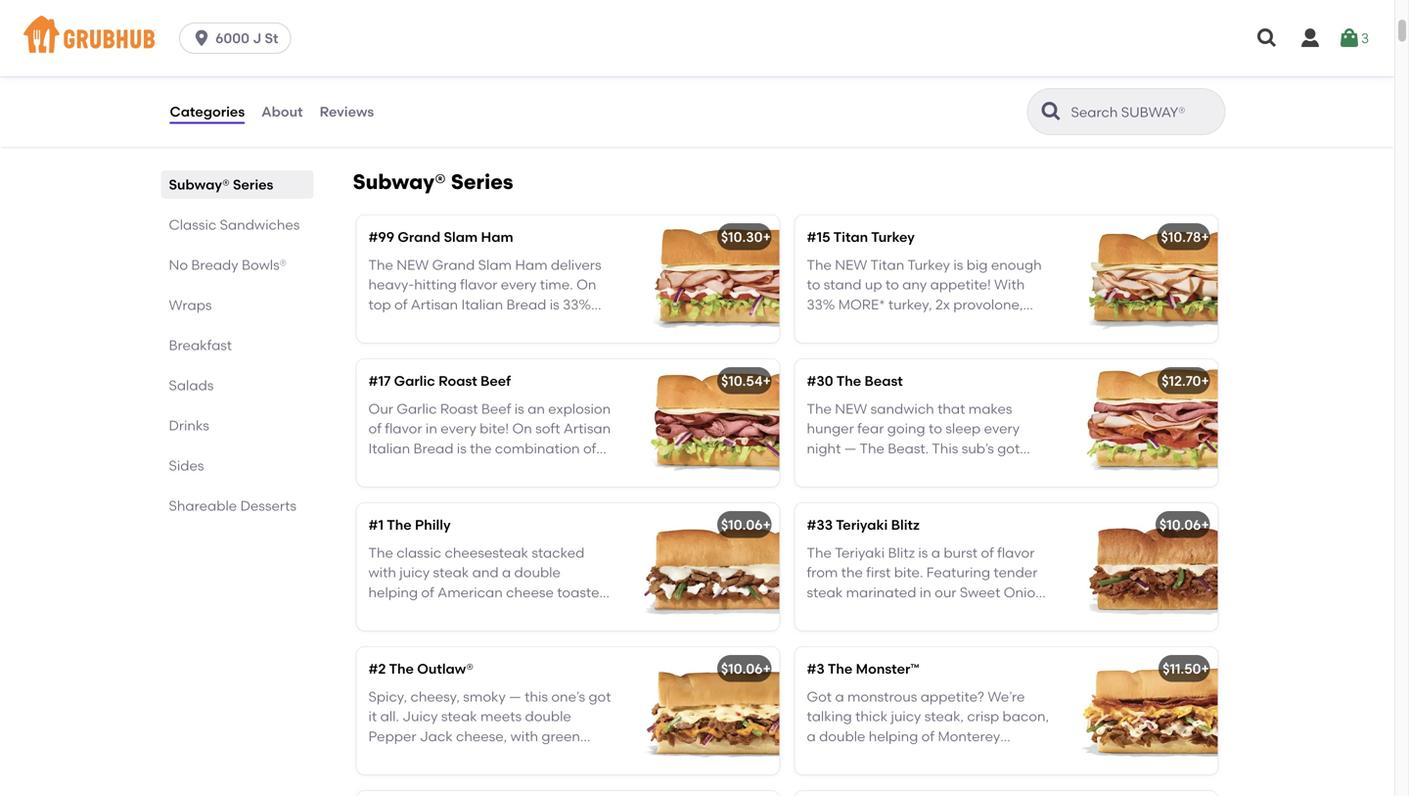 Task type: describe. For each thing, give the bounding box(es) containing it.
#1
[[369, 517, 384, 533]]

no bready bowls®
[[169, 257, 287, 273]]

#17 garlic roast beef image
[[633, 359, 780, 487]]

about button
[[261, 76, 304, 147]]

$11.50
[[1163, 660, 1202, 677]]

#2
[[369, 660, 386, 677]]

monster™
[[856, 660, 920, 677]]

#99
[[369, 229, 395, 245]]

drinks
[[169, 417, 209, 434]]

0 horizontal spatial subway® series
[[169, 176, 274, 193]]

$12.70
[[1162, 373, 1202, 389]]

the for #3
[[828, 660, 853, 677]]

+ for #1 the philly
[[763, 517, 771, 533]]

+ for #2 the outlaw®
[[763, 660, 771, 677]]

categories button
[[169, 76, 246, 147]]

#33 teriyaki blitz
[[807, 517, 920, 533]]

$10.06 for #3 the monster™
[[722, 660, 763, 677]]

sandwiches
[[220, 216, 300, 233]]

blitz
[[892, 517, 920, 533]]

grand
[[398, 229, 441, 245]]

philly
[[415, 517, 451, 533]]

garlic
[[394, 373, 435, 389]]

#1 the philly
[[369, 517, 451, 533]]

$10.30
[[721, 229, 763, 245]]

titan
[[834, 229, 869, 245]]

3
[[1362, 30, 1370, 46]]

+ for #3 the monster™
[[1202, 660, 1210, 677]]

#23 the hotshot italiano image
[[633, 791, 780, 796]]

1 svg image from the left
[[1256, 26, 1280, 50]]

turkey
[[872, 229, 915, 245]]

6000
[[216, 30, 250, 47]]

teriyaki
[[836, 517, 888, 533]]

bready
[[191, 257, 239, 273]]

shareable desserts
[[169, 497, 297, 514]]

$10.54
[[722, 373, 763, 389]]

+ for #99 grand slam ham
[[763, 229, 771, 245]]

$11.50 +
[[1163, 660, 1210, 677]]

slam
[[444, 229, 478, 245]]

beast
[[865, 373, 903, 389]]

main navigation navigation
[[0, 0, 1395, 76]]

#17
[[369, 373, 391, 389]]

#33 teriyaki blitz image
[[1072, 503, 1219, 631]]

st
[[265, 30, 279, 47]]

the for #1
[[387, 517, 412, 533]]

svg image for 6000 j st
[[192, 28, 212, 48]]

$10.30 +
[[721, 229, 771, 245]]

$10.54 +
[[722, 373, 771, 389]]

classic sandwiches
[[169, 216, 300, 233]]

breakfast
[[169, 337, 232, 353]]

desserts
[[240, 497, 297, 514]]



Task type: vqa. For each thing, say whether or not it's contained in the screenshot.
the middle svg image
yes



Task type: locate. For each thing, give the bounding box(es) containing it.
3 button
[[1338, 21, 1370, 56]]

subway® series
[[353, 169, 514, 194], [169, 176, 274, 193]]

#1 the philly image
[[633, 503, 780, 631]]

subway®
[[353, 169, 446, 194], [169, 176, 230, 193]]

svg image inside 6000 j st button
[[192, 28, 212, 48]]

#30
[[807, 373, 834, 389]]

svg image
[[1256, 26, 1280, 50], [1299, 26, 1323, 50]]

$10.06
[[722, 517, 763, 533], [1160, 517, 1202, 533], [722, 660, 763, 677]]

the for #30
[[837, 373, 862, 389]]

+ for #33 teriyaki blitz
[[1202, 517, 1210, 533]]

no
[[169, 257, 188, 273]]

0 horizontal spatial svg image
[[192, 28, 212, 48]]

the right the #1
[[387, 517, 412, 533]]

$10.06 + for #3 the monster™
[[722, 660, 771, 677]]

0 horizontal spatial subway®
[[169, 176, 230, 193]]

$10.06 + for #33 teriyaki blitz
[[722, 517, 771, 533]]

#2 the outlaw®
[[369, 660, 474, 677]]

#18 the ultimate b.m.t.® image
[[1072, 791, 1219, 796]]

$12.70 +
[[1162, 373, 1210, 389]]

the right the #3
[[828, 660, 853, 677]]

series up sandwiches
[[233, 176, 274, 193]]

#15 titan turkey image
[[1072, 215, 1219, 343]]

series up ham
[[451, 169, 514, 194]]

svg image inside "3" button
[[1338, 26, 1362, 50]]

0 horizontal spatial svg image
[[1256, 26, 1280, 50]]

the for #2
[[389, 660, 414, 677]]

j
[[253, 30, 262, 47]]

#3 the monster™ image
[[1072, 647, 1219, 775]]

#99 grand slam ham image
[[633, 215, 780, 343]]

svg image for 3
[[1338, 26, 1362, 50]]

the right '#30'
[[837, 373, 862, 389]]

+
[[763, 229, 771, 245], [1202, 229, 1210, 245], [763, 373, 771, 389], [1202, 373, 1210, 389], [763, 517, 771, 533], [1202, 517, 1210, 533], [763, 660, 771, 677], [1202, 660, 1210, 677]]

#3
[[807, 660, 825, 677]]

$10.78 +
[[1162, 229, 1210, 245]]

6000 j st button
[[179, 23, 299, 54]]

+ for #15 titan turkey
[[1202, 229, 1210, 245]]

6000 j st
[[216, 30, 279, 47]]

subway® series up classic sandwiches
[[169, 176, 274, 193]]

roast
[[439, 373, 478, 389]]

reviews button
[[319, 76, 375, 147]]

#30 the beast image
[[1072, 359, 1219, 487]]

bowls®
[[242, 257, 287, 273]]

+ for #30 the beast
[[1202, 373, 1210, 389]]

#17 garlic roast beef
[[369, 373, 511, 389]]

subway® up classic
[[169, 176, 230, 193]]

about
[[262, 103, 303, 120]]

1 horizontal spatial svg image
[[1299, 26, 1323, 50]]

#15
[[807, 229, 831, 245]]

#2 the outlaw® image
[[633, 647, 780, 775]]

$10.06 for #33 teriyaki blitz
[[722, 517, 763, 533]]

subway® up #99
[[353, 169, 446, 194]]

shareable
[[169, 497, 237, 514]]

the right #2
[[389, 660, 414, 677]]

beef
[[481, 373, 511, 389]]

0 horizontal spatial series
[[233, 176, 274, 193]]

1 horizontal spatial series
[[451, 169, 514, 194]]

1 horizontal spatial subway® series
[[353, 169, 514, 194]]

outlaw®
[[417, 660, 474, 677]]

salads
[[169, 377, 214, 394]]

wraps
[[169, 297, 212, 313]]

#3 the monster™
[[807, 660, 920, 677]]

$10.06 +
[[722, 517, 771, 533], [1160, 517, 1210, 533], [722, 660, 771, 677]]

the
[[837, 373, 862, 389], [387, 517, 412, 533], [389, 660, 414, 677], [828, 660, 853, 677]]

#30 the beast
[[807, 373, 903, 389]]

sides
[[169, 457, 204, 474]]

Search SUBWAY® search field
[[1070, 103, 1219, 121]]

#15 titan turkey
[[807, 229, 915, 245]]

subway® series up #99 grand slam ham
[[353, 169, 514, 194]]

series
[[451, 169, 514, 194], [233, 176, 274, 193]]

1 horizontal spatial svg image
[[1338, 26, 1362, 50]]

$10.78
[[1162, 229, 1202, 245]]

ham
[[481, 229, 514, 245]]

2 svg image from the left
[[1299, 26, 1323, 50]]

+ for #17 garlic roast beef
[[763, 373, 771, 389]]

reviews
[[320, 103, 374, 120]]

search icon image
[[1040, 100, 1064, 123]]

#33
[[807, 517, 833, 533]]

1 horizontal spatial subway®
[[353, 169, 446, 194]]

categories
[[170, 103, 245, 120]]

classic
[[169, 216, 217, 233]]

#99 grand slam ham
[[369, 229, 514, 245]]

svg image
[[1338, 26, 1362, 50], [192, 28, 212, 48]]



